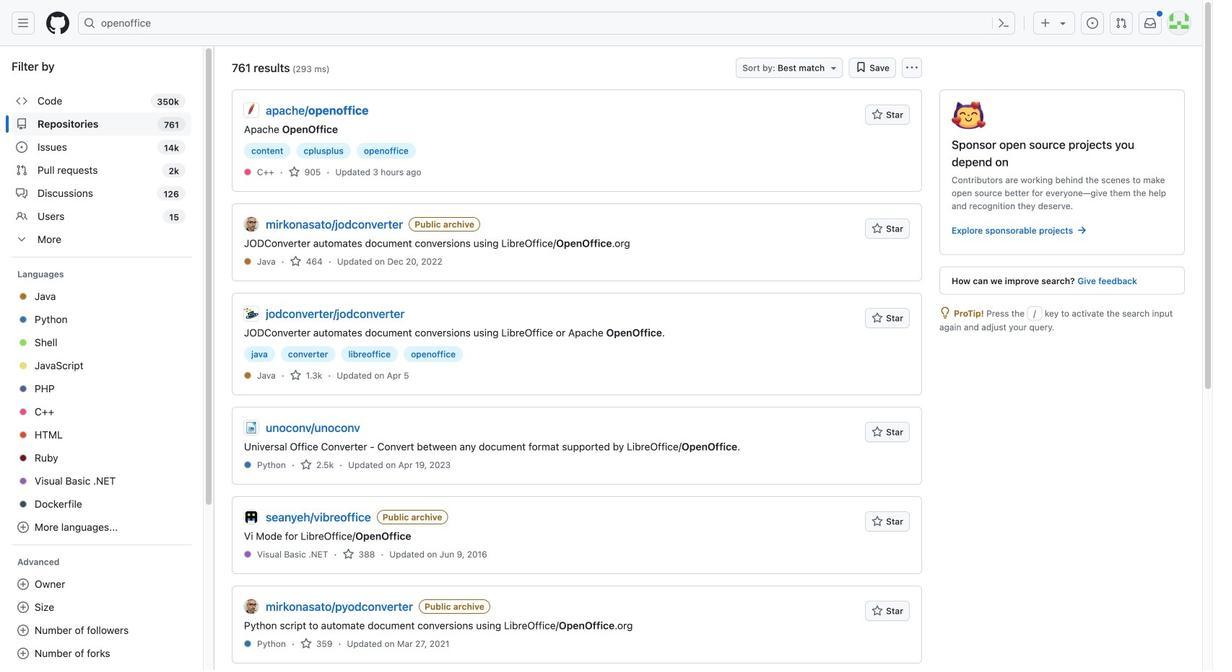 Task type: locate. For each thing, give the bounding box(es) containing it.
0 vertical spatial plus circle image
[[17, 579, 29, 591]]

0 vertical spatial plus circle image
[[17, 522, 29, 534]]

c++ language element
[[257, 166, 274, 179]]

draggable pane splitter slider
[[212, 46, 216, 671]]

triangle down image
[[1057, 17, 1069, 29]]

sc 9kayk9 0 image
[[16, 118, 27, 130], [16, 142, 27, 153], [16, 165, 27, 176], [289, 166, 300, 178], [16, 188, 27, 199], [16, 211, 27, 222], [1076, 225, 1088, 237], [290, 256, 302, 268], [290, 370, 302, 382], [300, 639, 312, 650]]

1 vertical spatial java language element
[[257, 369, 276, 382]]

1 vertical spatial python language element
[[257, 638, 286, 651]]

visual basic .net language element
[[257, 549, 328, 562]]

plus circle image
[[17, 522, 29, 534], [17, 625, 29, 637]]

package icon image
[[952, 102, 986, 129]]

sc 9kayk9 0 image
[[855, 61, 867, 73], [16, 95, 27, 107], [16, 234, 27, 246], [940, 307, 951, 319], [300, 460, 312, 471], [343, 549, 354, 561]]

plus circle image
[[17, 579, 29, 591], [17, 602, 29, 614], [17, 649, 29, 660]]

0 vertical spatial java language element
[[257, 255, 276, 268]]

git pull request image
[[1116, 17, 1127, 29]]

region
[[0, 46, 214, 671]]

1 python language element from the top
[[257, 459, 286, 472]]

1 plus circle image from the top
[[17, 522, 29, 534]]

issue opened image
[[1087, 17, 1098, 29]]

3 plus circle image from the top
[[17, 649, 29, 660]]

python language element
[[257, 459, 286, 472], [257, 638, 286, 651]]

java language element
[[257, 255, 276, 268], [257, 369, 276, 382]]

1 vertical spatial plus circle image
[[17, 625, 29, 637]]

1 vertical spatial plus circle image
[[17, 602, 29, 614]]

1 java language element from the top
[[257, 255, 276, 268]]

0 vertical spatial python language element
[[257, 459, 286, 472]]

2 vertical spatial plus circle image
[[17, 649, 29, 660]]



Task type: vqa. For each thing, say whether or not it's contained in the screenshot.
plus circle image
yes



Task type: describe. For each thing, give the bounding box(es) containing it.
2 python language element from the top
[[257, 638, 286, 651]]

command palette image
[[998, 17, 1010, 29]]

2 plus circle image from the top
[[17, 625, 29, 637]]

open column options image
[[906, 62, 918, 74]]

2 java language element from the top
[[257, 369, 276, 382]]

notifications image
[[1145, 17, 1156, 29]]

1 plus circle image from the top
[[17, 579, 29, 591]]

2 plus circle image from the top
[[17, 602, 29, 614]]

homepage image
[[46, 12, 69, 35]]



